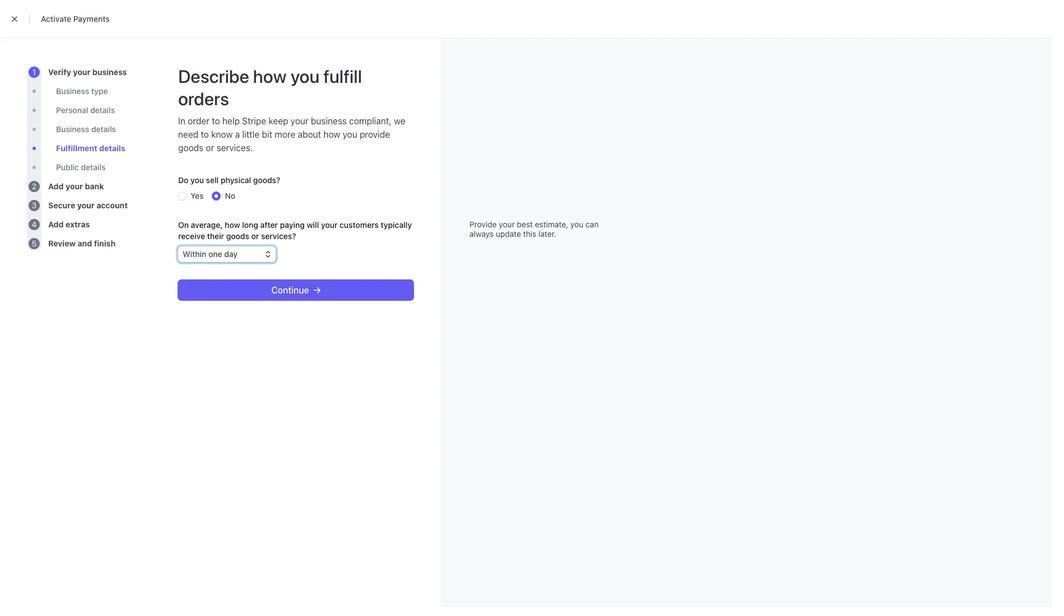 Task type: vqa. For each thing, say whether or not it's contained in the screenshot.
and
yes



Task type: locate. For each thing, give the bounding box(es) containing it.
0 vertical spatial goods
[[178, 143, 204, 153]]

0 horizontal spatial business
[[92, 67, 127, 77]]

add inside 'link'
[[48, 182, 64, 191]]

to
[[212, 116, 220, 126], [201, 129, 209, 139]]

0 vertical spatial business
[[56, 86, 89, 96]]

you left fulfill
[[291, 66, 320, 87]]

and
[[78, 239, 92, 248]]

1 vertical spatial or
[[251, 231, 259, 241]]

add down secure
[[48, 220, 64, 229]]

review and finish
[[48, 239, 115, 248]]

1 vertical spatial business
[[56, 124, 89, 134]]

this
[[523, 229, 536, 239]]

need
[[178, 129, 198, 139]]

bank
[[85, 182, 104, 191]]

your up extras
[[77, 201, 95, 210]]

business up type on the left top of page
[[92, 67, 127, 77]]

your
[[73, 67, 90, 77], [291, 116, 309, 126], [66, 182, 83, 191], [77, 201, 95, 210], [499, 220, 515, 229], [321, 220, 338, 230]]

business details
[[56, 124, 116, 134]]

personal
[[56, 105, 88, 115]]

business type link
[[56, 86, 108, 97]]

your inside on average, how long after paying will your customers typically receive their goods or services?
[[321, 220, 338, 230]]

details up fulfillment details
[[91, 124, 116, 134]]

details down business details link
[[99, 143, 125, 153]]

add extras link
[[48, 219, 90, 230]]

or inside on average, how long after paying will your customers typically receive their goods or services?
[[251, 231, 259, 241]]

1 vertical spatial to
[[201, 129, 209, 139]]

1 vertical spatial add
[[48, 220, 64, 229]]

2 business from the top
[[56, 124, 89, 134]]

0 vertical spatial or
[[206, 143, 214, 153]]

how inside in order to help stripe keep your business compliant, we need to know a little bit more about how you provide goods or services.
[[324, 129, 340, 139]]

you left can
[[570, 220, 583, 229]]

2 horizontal spatial how
[[324, 129, 340, 139]]

you right do
[[191, 175, 204, 185]]

public details
[[56, 162, 106, 172]]

2 vertical spatial how
[[225, 220, 240, 230]]

1
[[32, 67, 36, 77]]

your for provide your best estimate, you can always update this later.
[[499, 220, 515, 229]]

1 vertical spatial how
[[324, 129, 340, 139]]

services?
[[261, 231, 296, 241]]

0 vertical spatial add
[[48, 182, 64, 191]]

typically
[[381, 220, 412, 230]]

payments
[[73, 14, 110, 24]]

how right 'about'
[[324, 129, 340, 139]]

extras
[[66, 220, 90, 229]]

business
[[92, 67, 127, 77], [311, 116, 347, 126]]

fulfillment
[[56, 143, 97, 153]]

to down order
[[201, 129, 209, 139]]

add your bank link
[[48, 181, 104, 192]]

1 vertical spatial goods
[[226, 231, 249, 241]]

2 add from the top
[[48, 220, 64, 229]]

4
[[32, 220, 37, 229]]

you inside provide your best estimate, you can always update this later.
[[570, 220, 583, 229]]

1 horizontal spatial how
[[253, 66, 287, 87]]

add up secure
[[48, 182, 64, 191]]

your up business type at top
[[73, 67, 90, 77]]

1 horizontal spatial to
[[212, 116, 220, 126]]

1 vertical spatial business
[[311, 116, 347, 126]]

customers
[[340, 220, 379, 230]]

1 add from the top
[[48, 182, 64, 191]]

0 horizontal spatial or
[[206, 143, 214, 153]]

0 vertical spatial to
[[212, 116, 220, 126]]

goods inside in order to help stripe keep your business compliant, we need to know a little bit more about how you provide goods or services.
[[178, 143, 204, 153]]

business up 'about'
[[311, 116, 347, 126]]

0 vertical spatial how
[[253, 66, 287, 87]]

you
[[291, 66, 320, 87], [343, 129, 357, 139], [191, 175, 204, 185], [570, 220, 583, 229]]

details down fulfillment details link
[[81, 162, 106, 172]]

or down long
[[251, 231, 259, 241]]

you down compliant,
[[343, 129, 357, 139]]

or
[[206, 143, 214, 153], [251, 231, 259, 241]]

business inside in order to help stripe keep your business compliant, we need to know a little bit more about how you provide goods or services.
[[311, 116, 347, 126]]

estimate,
[[535, 220, 568, 229]]

goods
[[178, 143, 204, 153], [226, 231, 249, 241]]

your for secure your account
[[77, 201, 95, 210]]

goods inside on average, how long after paying will your customers typically receive their goods or services?
[[226, 231, 249, 241]]

provide
[[469, 220, 497, 229]]

add for add your bank
[[48, 182, 64, 191]]

your inside 'link'
[[66, 182, 83, 191]]

details down type on the left top of page
[[90, 105, 115, 115]]

best
[[517, 220, 533, 229]]

details
[[90, 105, 115, 115], [91, 124, 116, 134], [99, 143, 125, 153], [81, 162, 106, 172]]

activate payments
[[41, 14, 110, 24]]

stripe
[[242, 116, 266, 126]]

services.
[[217, 143, 253, 153]]

0 horizontal spatial goods
[[178, 143, 204, 153]]

0 vertical spatial business
[[92, 67, 127, 77]]

how
[[253, 66, 287, 87], [324, 129, 340, 139], [225, 220, 240, 230]]

later.
[[538, 229, 556, 239]]

2
[[32, 182, 37, 191]]

your down public details link
[[66, 182, 83, 191]]

goods down need
[[178, 143, 204, 153]]

business
[[56, 86, 89, 96], [56, 124, 89, 134]]

a
[[235, 129, 240, 139]]

in order to help stripe keep your business compliant, we need to know a little bit more about how you provide goods or services.
[[178, 116, 405, 153]]

your right will
[[321, 220, 338, 230]]

1 horizontal spatial goods
[[226, 231, 249, 241]]

your inside provide your best estimate, you can always update this later.
[[499, 220, 515, 229]]

provide your best estimate, you can always update this later. element
[[169, 208, 610, 271]]

1 horizontal spatial or
[[251, 231, 259, 241]]

your for add your bank
[[66, 182, 83, 191]]

goods down long
[[226, 231, 249, 241]]

describe
[[178, 66, 249, 87]]

or inside in order to help stripe keep your business compliant, we need to know a little bit more about how you provide goods or services.
[[206, 143, 214, 153]]

to up know
[[212, 116, 220, 126]]

or down know
[[206, 143, 214, 153]]

help
[[222, 116, 240, 126]]

business up personal
[[56, 86, 89, 96]]

continue
[[271, 285, 309, 295]]

how up keep
[[253, 66, 287, 87]]

more
[[275, 129, 295, 139]]

goods?
[[253, 175, 280, 185]]

how inside the describe how you fulfill orders
[[253, 66, 287, 87]]

personal details link
[[56, 105, 115, 116]]

business inside "link"
[[56, 86, 89, 96]]

public
[[56, 162, 79, 172]]

1 horizontal spatial business
[[311, 116, 347, 126]]

business down personal
[[56, 124, 89, 134]]

bit
[[262, 129, 272, 139]]

business type
[[56, 86, 108, 96]]

add your bank
[[48, 182, 104, 191]]

3
[[32, 201, 37, 210]]

0 horizontal spatial to
[[201, 129, 209, 139]]

0 horizontal spatial how
[[225, 220, 240, 230]]

your inside in order to help stripe keep your business compliant, we need to know a little bit more about how you provide goods or services.
[[291, 116, 309, 126]]

your left best
[[499, 220, 515, 229]]

1 business from the top
[[56, 86, 89, 96]]

your up 'about'
[[291, 116, 309, 126]]

compliant,
[[349, 116, 392, 126]]

how left long
[[225, 220, 240, 230]]

we
[[394, 116, 405, 126]]

add
[[48, 182, 64, 191], [48, 220, 64, 229]]

business for business type
[[56, 86, 89, 96]]



Task type: describe. For each thing, give the bounding box(es) containing it.
details for fulfillment details
[[99, 143, 125, 153]]

personal details
[[56, 105, 115, 115]]

fulfill
[[323, 66, 362, 87]]

review and finish link
[[48, 238, 115, 249]]

yes
[[190, 191, 204, 201]]

little
[[242, 129, 260, 139]]

paying
[[280, 220, 305, 230]]

business for business details
[[56, 124, 89, 134]]

fulfillment details link
[[56, 143, 125, 154]]

details for personal details
[[90, 105, 115, 115]]

do you sell physical goods?
[[178, 175, 280, 185]]

how inside on average, how long after paying will your customers typically receive their goods or services?
[[225, 220, 240, 230]]

update
[[496, 229, 521, 239]]

physical
[[221, 175, 251, 185]]

details for business details
[[91, 124, 116, 134]]

provide
[[360, 129, 390, 139]]

verify your business
[[48, 67, 127, 77]]

provide your best estimate, you can always update this later.
[[469, 220, 599, 239]]

no
[[225, 191, 235, 201]]

business details link
[[56, 124, 116, 135]]

svg image
[[313, 287, 320, 294]]

order
[[188, 116, 210, 126]]

add extras
[[48, 220, 90, 229]]

you inside the describe how you fulfill orders
[[291, 66, 320, 87]]

on average, how long after paying will your customers typically receive their goods or services?
[[178, 220, 412, 241]]

secure your account link
[[48, 200, 128, 211]]

continue button
[[178, 280, 413, 300]]

account
[[96, 201, 128, 210]]

can
[[586, 220, 599, 229]]

long
[[242, 220, 258, 230]]

keep
[[269, 116, 288, 126]]

in
[[178, 116, 185, 126]]

sell
[[206, 175, 219, 185]]

receive
[[178, 231, 205, 241]]

describe how you fulfill orders
[[178, 66, 362, 109]]

orders
[[178, 88, 229, 109]]

will
[[307, 220, 319, 230]]

their
[[207, 231, 224, 241]]

fulfillment details
[[56, 143, 125, 153]]

type
[[91, 86, 108, 96]]

verify
[[48, 67, 71, 77]]

after
[[260, 220, 278, 230]]

details for public details
[[81, 162, 106, 172]]

you inside in order to help stripe keep your business compliant, we need to know a little bit more about how you provide goods or services.
[[343, 129, 357, 139]]

always
[[469, 229, 494, 239]]

do
[[178, 175, 188, 185]]

secure
[[48, 201, 75, 210]]

average,
[[191, 220, 223, 230]]

activate
[[41, 14, 71, 24]]

public details link
[[56, 162, 106, 173]]

verify your business link
[[48, 67, 127, 78]]

about
[[298, 129, 321, 139]]

review
[[48, 239, 76, 248]]

add for add extras
[[48, 220, 64, 229]]

know
[[211, 129, 233, 139]]

your for verify your business
[[73, 67, 90, 77]]

on
[[178, 220, 189, 230]]

secure your account
[[48, 201, 128, 210]]

5
[[32, 239, 37, 248]]

finish
[[94, 239, 115, 248]]



